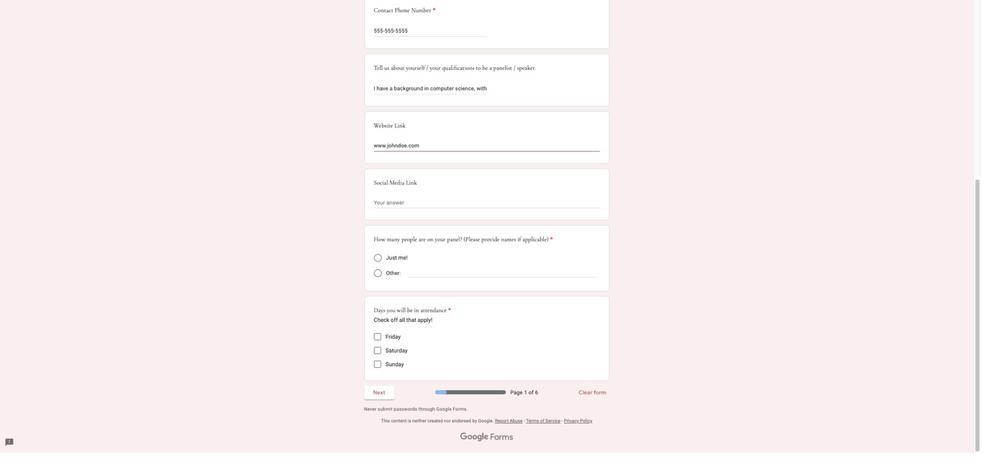 Task type: vqa. For each thing, say whether or not it's contained in the screenshot.
Menu containing L
no



Task type: locate. For each thing, give the bounding box(es) containing it.
1 heading from the top
[[374, 6, 436, 15]]

1 vertical spatial required question element
[[549, 235, 553, 244]]

progress bar
[[435, 391, 506, 395]]

Sunday checkbox
[[374, 361, 381, 368]]

None radio
[[374, 270, 382, 278]]

0 vertical spatial heading
[[374, 6, 436, 15]]

Friday checkbox
[[374, 334, 381, 341]]

0 vertical spatial required question element
[[431, 6, 436, 15]]

heading
[[374, 6, 436, 15], [374, 235, 553, 244], [374, 306, 451, 315]]

None text field
[[374, 26, 487, 36], [374, 199, 600, 208], [374, 26, 487, 36], [374, 199, 600, 208]]

list
[[364, 0, 609, 382], [374, 330, 600, 372]]

None text field
[[374, 84, 487, 93], [374, 142, 600, 151], [374, 84, 487, 93], [374, 142, 600, 151]]

required question element
[[431, 6, 436, 15], [549, 235, 553, 244], [447, 306, 451, 315]]

2 vertical spatial heading
[[374, 306, 451, 315]]

google image
[[460, 433, 489, 443]]

Other response text field
[[409, 269, 597, 278]]

2 horizontal spatial required question element
[[549, 235, 553, 244]]

1 vertical spatial heading
[[374, 235, 553, 244]]

2 vertical spatial required question element
[[447, 306, 451, 315]]

Just me! radio
[[374, 254, 382, 262]]

just me! image
[[374, 254, 382, 262]]



Task type: describe. For each thing, give the bounding box(es) containing it.
friday image
[[374, 334, 380, 340]]

report a problem to google image
[[5, 438, 14, 448]]

sunday image
[[374, 362, 380, 368]]

saturday image
[[374, 348, 380, 354]]

Saturday checkbox
[[374, 348, 381, 355]]

3 heading from the top
[[374, 306, 451, 315]]

2 heading from the top
[[374, 235, 553, 244]]

0 horizontal spatial required question element
[[431, 6, 436, 15]]

1 horizontal spatial required question element
[[447, 306, 451, 315]]



